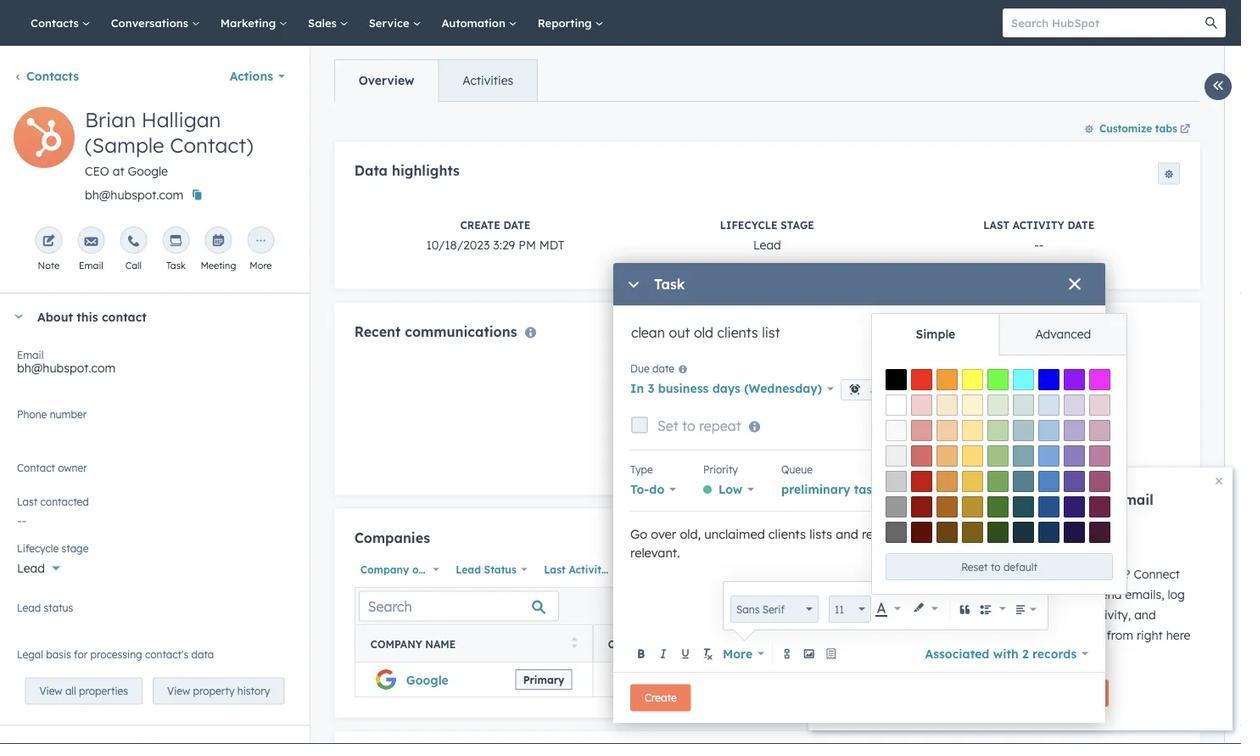 Task type: describe. For each thing, give the bounding box(es) containing it.
last for last activity date
[[544, 563, 566, 576]]

2 inside popup button
[[1023, 646, 1029, 661]]

companies
[[354, 529, 430, 546]]

#ff0201, 100 opacity image
[[911, 369, 933, 390]]

due
[[630, 362, 650, 375]]

relevant.
[[630, 545, 680, 560]]

#0c343d, 100 opacity image
[[1013, 522, 1034, 543]]

marketing
[[220, 16, 279, 30]]

#ead1dc, 100 opacity image
[[1090, 395, 1111, 416]]

owner up last contacted
[[37, 468, 71, 482]]

#fff2cc, 100 opacity image
[[962, 395, 984, 416]]

press to sort. image for company name
[[571, 637, 578, 649]]

no activities. alert
[[354, 360, 1180, 475]]

that
[[940, 527, 964, 542]]

1 day before button
[[973, 377, 1060, 401]]

#073763, 100 opacity image
[[1039, 522, 1060, 543]]

here
[[1167, 628, 1191, 643]]

activity for last activity date
[[569, 563, 608, 576]]

view for view all properties
[[39, 685, 62, 697]]

more image
[[254, 235, 268, 249]]

history
[[237, 685, 270, 697]]

1 vertical spatial bh@hubspot.com
[[17, 361, 116, 375]]

company for company domain name
[[608, 638, 660, 651]]

#cfe2f3, 100 opacity image
[[1039, 395, 1060, 416]]

#f1c233, 100 opacity image
[[962, 471, 984, 492]]

view property history
[[167, 685, 270, 697]]

—
[[1077, 628, 1088, 643]]

HH:MM text field
[[841, 379, 946, 401]]

#0600ff, 100 opacity image
[[1039, 369, 1060, 390]]

status
[[44, 601, 73, 614]]

simple link
[[872, 314, 999, 355]]

about this contact button
[[0, 294, 293, 339]]

send reminder
[[973, 362, 1043, 375]]

lifecycle stage lead
[[720, 218, 815, 252]]

email for email bh@hubspot.com
[[17, 348, 44, 361]]

date for last activity date
[[611, 563, 635, 576]]

last contacted
[[17, 495, 89, 508]]

minimize dialog image
[[627, 278, 641, 292]]

meeting image
[[212, 235, 225, 249]]

#a64d79, 100 opacity image
[[1090, 471, 1111, 492]]

this
[[77, 309, 98, 324]]

sans serif button
[[731, 596, 819, 623]]

#666666, 100 opacity image
[[886, 522, 907, 543]]

1 vertical spatial all
[[65, 685, 76, 697]]

to-do
[[630, 482, 665, 497]]

business
[[658, 381, 709, 396]]

(sample
[[85, 132, 164, 158]]

0 vertical spatial contacts
[[31, 16, 82, 30]]

press to sort. element for company domain name
[[783, 637, 790, 651]]

due date
[[630, 362, 675, 375]]

0 vertical spatial more
[[250, 260, 272, 272]]

about 2 minutes
[[970, 537, 1048, 549]]

ones
[[909, 527, 937, 542]]

low
[[719, 482, 743, 497]]

#674ea7, 100 opacity image
[[1064, 471, 1085, 492]]

google link
[[406, 672, 449, 687]]

11 button
[[829, 596, 871, 623]]

#00ff03, 100 opacity image
[[988, 369, 1009, 390]]

actions button
[[219, 59, 296, 93]]

basis
[[46, 648, 71, 661]]

at
[[113, 164, 124, 179]]

#e06666, 100 opacity image
[[911, 446, 933, 467]]

to for set
[[682, 418, 696, 434]]

2 vertical spatial email
[[1053, 608, 1084, 622]]

sans serif
[[737, 603, 785, 616]]

Phone number text field
[[17, 405, 293, 439]]

#b45f06, 100 opacity image
[[937, 496, 958, 518]]

navigation containing overview
[[334, 59, 538, 102]]

service link
[[359, 0, 431, 46]]

note image
[[42, 235, 55, 249]]

#00ffff, 100 opacity image
[[1013, 369, 1034, 390]]

overview
[[359, 73, 414, 88]]

date
[[653, 362, 675, 375]]

activities.
[[751, 457, 804, 472]]

phone for phone number
[[17, 408, 47, 420]]

#d9d2e9, 100 opacity image
[[1064, 395, 1085, 416]]

activities button
[[438, 60, 537, 101]]

lifecycle stage
[[17, 542, 89, 555]]

property
[[193, 685, 235, 697]]

funky town button
[[924, 478, 1007, 502]]

#ffffff, 100 opacity image
[[886, 395, 907, 416]]

contacts'
[[998, 608, 1050, 622]]

recent communications
[[354, 323, 517, 340]]

lead for lead status
[[17, 601, 41, 614]]

press to sort. image
[[783, 637, 790, 649]]

#999999, 100 opacity image
[[886, 496, 907, 518]]

#37761d, 100 opacity image
[[988, 496, 1009, 518]]

create for create
[[645, 692, 677, 704]]

#9a00ff, 100 opacity image
[[1064, 369, 1085, 390]]

search image
[[1206, 17, 1218, 29]]

#000000, 100 opacity image
[[886, 369, 907, 390]]

pm
[[519, 237, 536, 252]]

press to sort. image for phone number
[[1158, 637, 1164, 649]]

#45818e, 100 opacity image
[[1013, 471, 1034, 492]]

communications
[[405, 323, 517, 340]]

account inside ready to reach out to brian? connect your email account to send emails, log your contacts' email activity, and schedule meetings — all from right here in hubspot.
[[1032, 587, 1077, 602]]

day
[[983, 381, 1006, 396]]

activities
[[463, 73, 514, 88]]

hubspot.
[[983, 648, 1035, 663]]

in
[[630, 381, 644, 396]]

1
[[973, 381, 980, 396]]

#9fc5e8, 100 opacity image
[[1039, 420, 1060, 441]]

records
[[1033, 646, 1077, 661]]

owner for contact owner no owner
[[58, 461, 87, 474]]

serif
[[763, 603, 785, 616]]

tabs
[[1156, 122, 1178, 135]]

days
[[713, 381, 741, 396]]

to for reset
[[991, 560, 1001, 573]]

old,
[[680, 527, 701, 542]]

last for last activity date --
[[984, 218, 1010, 231]]

about for about 2 minutes
[[970, 537, 999, 549]]

data
[[191, 648, 214, 661]]

domain
[[663, 638, 708, 651]]

calendar
[[1059, 508, 1119, 525]]

1 vertical spatial google
[[406, 672, 449, 687]]

stage
[[62, 542, 89, 555]]

reporting link
[[528, 0, 614, 46]]

#ea9999, 100 opacity image
[[911, 420, 933, 441]]

about this contact
[[37, 309, 147, 324]]

caret image
[[14, 314, 24, 319]]

Title text field
[[630, 323, 1089, 357]]

and inside ready to reach out to brian? connect your email account to send emails, log your contacts' email activity, and schedule meetings — all from right here in hubspot.
[[1135, 608, 1156, 622]]

#fce5cd, 100 opacity image
[[937, 395, 958, 416]]

and for remove
[[836, 527, 859, 542]]

no inside alert
[[731, 457, 747, 472]]

0 vertical spatial bh@hubspot.com
[[85, 188, 183, 202]]

lists
[[810, 527, 833, 542]]

data
[[354, 162, 388, 179]]

#b4a7d6, 100 opacity image
[[1064, 420, 1085, 441]]

with
[[993, 646, 1019, 661]]

#783f04, 100 opacity image
[[937, 522, 958, 543]]

#fafafa, 100 opacity image
[[886, 420, 907, 441]]

name
[[425, 638, 456, 651]]

#c27ba0, 100 opacity image
[[1090, 446, 1111, 467]]

for
[[74, 648, 88, 661]]

priority
[[703, 463, 738, 476]]

company for company name
[[371, 638, 422, 651]]

#d0e0e3, 100 opacity image
[[1013, 395, 1034, 416]]

sales
[[308, 16, 340, 30]]

Search search field
[[359, 591, 559, 622]]

more inside popup button
[[723, 646, 753, 661]]

2 vertical spatial your
[[970, 608, 995, 622]]

default
[[1004, 560, 1038, 573]]

#ffe599, 100 opacity image
[[962, 420, 984, 441]]

add
[[1118, 534, 1137, 547]]

right
[[1137, 628, 1163, 643]]

phone for phone number
[[820, 638, 857, 651]]

search button
[[1197, 8, 1226, 37]]

close image
[[1216, 478, 1223, 485]]

last activity date button
[[538, 559, 635, 581]]

send
[[1096, 587, 1122, 602]]

#a2c4c9, 100 opacity image
[[1013, 420, 1034, 441]]

contacted
[[40, 495, 89, 508]]

highlights
[[392, 162, 460, 179]]

#f6b26b, 100 opacity image
[[937, 446, 958, 467]]

link opens in a new window image
[[686, 675, 698, 687]]

customize
[[1100, 122, 1153, 135]]

#ffff04, 100 opacity image
[[962, 369, 984, 390]]

brian halligan (sample contact) ceo at google
[[85, 107, 253, 179]]

0 vertical spatial task
[[166, 260, 186, 272]]

assigned
[[924, 463, 968, 476]]

name
[[711, 638, 742, 651]]



Task type: locate. For each thing, give the bounding box(es) containing it.
email down caret icon
[[17, 348, 44, 361]]

last inside popup button
[[544, 563, 566, 576]]

2 horizontal spatial email
[[1116, 491, 1154, 508]]

from
[[1107, 628, 1134, 643]]

create inside button
[[645, 692, 677, 704]]

0 vertical spatial about
[[37, 309, 73, 324]]

to up town
[[971, 463, 981, 476]]

associated
[[925, 646, 990, 661]]

contacts link
[[20, 0, 101, 46], [14, 69, 79, 84]]

reset to default tab panel
[[872, 355, 1127, 594]]

lead for lead status
[[456, 563, 481, 576]]

task
[[166, 260, 186, 272], [654, 276, 685, 293]]

lead left status
[[456, 563, 481, 576]]

call image
[[127, 235, 140, 249]]

go
[[630, 527, 648, 542]]

contact's
[[145, 648, 189, 661]]

activity for last activity date --
[[1013, 218, 1065, 231]]

activity
[[1013, 218, 1065, 231], [569, 563, 608, 576]]

meeting
[[201, 260, 236, 272]]

halligan
[[141, 107, 221, 132]]

company owner
[[360, 563, 444, 576]]

#20124d, 100 opacity image
[[1064, 522, 1085, 543]]

email image
[[84, 235, 98, 249]]

view all properties
[[39, 685, 128, 697]]

customize tabs link
[[1077, 115, 1201, 142]]

#8e7cc3, 100 opacity image
[[1064, 446, 1085, 467]]

task down task icon at the top left
[[166, 260, 186, 272]]

#f9cb9c, 100 opacity image
[[937, 420, 958, 441]]

queue
[[782, 463, 813, 476]]

create down google.com link
[[645, 692, 677, 704]]

1 horizontal spatial activity
[[1013, 218, 1065, 231]]

lead inside lifecycle stage lead
[[753, 237, 781, 252]]

google.com
[[614, 672, 683, 687]]

clients
[[769, 527, 806, 542]]

owner inside popup button
[[412, 563, 444, 576]]

and for calendar
[[1029, 508, 1055, 525]]

are
[[968, 527, 987, 542]]

Search HubSpot search field
[[1003, 8, 1211, 37]]

(wednesday)
[[744, 381, 822, 396]]

create inside create date 10/18/2023 3:29 pm mdt
[[460, 218, 500, 231]]

to right set
[[682, 418, 696, 434]]

stage
[[781, 218, 815, 231]]

2 horizontal spatial press to sort. element
[[1158, 637, 1164, 651]]

0 horizontal spatial press to sort. element
[[571, 637, 578, 651]]

to left send
[[1081, 587, 1092, 602]]

#990100, 100 opacity image
[[911, 496, 933, 518]]

more down the sans
[[723, 646, 753, 661]]

legal basis for processing contact's data
[[17, 648, 214, 661]]

#7f6001, 100 opacity image
[[962, 522, 984, 543]]

and inside pro tip: connect your email account and calendar
[[1029, 508, 1055, 525]]

create for create date 10/18/2023 3:29 pm mdt
[[460, 218, 500, 231]]

lifecycle inside lifecycle stage lead
[[720, 218, 778, 231]]

0 vertical spatial contacts link
[[20, 0, 101, 46]]

no up low at the right
[[731, 457, 747, 472]]

close dialog image
[[1068, 278, 1082, 292]]

advanced link
[[999, 314, 1127, 355]]

0 horizontal spatial activity
[[569, 563, 608, 576]]

1 vertical spatial email
[[17, 348, 44, 361]]

#d9ead3, 100 opacity image
[[988, 395, 1009, 416]]

1 vertical spatial create
[[645, 692, 677, 704]]

press to sort. element for company name
[[571, 637, 578, 651]]

1 vertical spatial 2
[[1023, 646, 1029, 661]]

in 3 business days (wednesday)
[[630, 381, 822, 396]]

owner down companies
[[412, 563, 444, 576]]

1 vertical spatial task
[[654, 276, 685, 293]]

1 vertical spatial last
[[17, 495, 38, 508]]

google down name
[[406, 672, 449, 687]]

1 horizontal spatial date
[[611, 563, 635, 576]]

1 press to sort. element from the left
[[571, 637, 578, 651]]

0 horizontal spatial more
[[250, 260, 272, 272]]

#bf9002, 100 opacity image
[[962, 496, 984, 518]]

#134f5c, 100 opacity image
[[1013, 496, 1034, 518]]

create
[[460, 218, 500, 231], [645, 692, 677, 704]]

account inside pro tip: connect your email account and calendar
[[970, 508, 1024, 525]]

sans
[[737, 603, 760, 616]]

#ff00ff, 100 opacity image
[[1090, 369, 1111, 390]]

2 right with
[[1023, 646, 1029, 661]]

and inside go over old, unclaimed clients lists and remove ones that are no longer relevant.
[[836, 527, 859, 542]]

0 horizontal spatial task
[[166, 260, 186, 272]]

0 horizontal spatial all
[[65, 685, 76, 697]]

1 vertical spatial and
[[836, 527, 859, 542]]

0 horizontal spatial phone
[[17, 408, 47, 420]]

#3d85c6, 100 opacity image
[[1039, 471, 1060, 492]]

1 horizontal spatial press to sort. image
[[1158, 637, 1164, 649]]

0 horizontal spatial press to sort. image
[[571, 637, 578, 649]]

to inside "button"
[[991, 560, 1001, 573]]

view all properties link
[[25, 677, 143, 705]]

lead down stage
[[753, 237, 781, 252]]

company for company owner
[[360, 563, 409, 576]]

date inside the last activity date --
[[1068, 218, 1095, 231]]

email for email
[[79, 260, 103, 272]]

0 horizontal spatial view
[[39, 685, 62, 697]]

press to sort. element down "last activity date" popup button
[[571, 637, 578, 651]]

1 vertical spatial about
[[970, 537, 999, 549]]

lead left status on the bottom left
[[17, 601, 41, 614]]

no activities.
[[731, 457, 804, 472]]

tasks
[[854, 482, 886, 497]]

#ffd966, 100 opacity image
[[962, 446, 984, 467]]

#351c75, 100 opacity image
[[1064, 496, 1085, 518]]

press to sort. image
[[571, 637, 578, 649], [1158, 637, 1164, 649]]

no owner button
[[17, 458, 293, 486]]

pro
[[970, 491, 993, 508]]

2 left #0c343d, 100 opacity image
[[1002, 537, 1007, 549]]

company down companies
[[360, 563, 409, 576]]

1 vertical spatial phone
[[820, 638, 857, 651]]

0 vertical spatial email
[[79, 260, 103, 272]]

ready
[[970, 567, 1005, 582]]

1 horizontal spatial task
[[654, 276, 685, 293]]

no
[[731, 457, 747, 472], [17, 468, 34, 482]]

edit button
[[14, 107, 75, 174]]

1 horizontal spatial lifecycle
[[720, 218, 778, 231]]

no up last contacted
[[17, 468, 34, 482]]

1 horizontal spatial email
[[79, 260, 103, 272]]

0 horizontal spatial google
[[128, 164, 168, 179]]

1 press to sort. image from the left
[[571, 637, 578, 649]]

tab list
[[872, 314, 1127, 356]]

press to sort. element
[[571, 637, 578, 651], [783, 637, 790, 651], [1158, 637, 1164, 651]]

date
[[504, 218, 531, 231], [1068, 218, 1095, 231], [611, 563, 635, 576]]

set to repeat
[[658, 418, 741, 434]]

add button
[[1091, 529, 1148, 551]]

remove
[[862, 527, 906, 542]]

unclaimed
[[705, 527, 765, 542]]

#cc0201, 100 opacity image
[[911, 471, 933, 492]]

phone number
[[820, 638, 905, 651]]

account down "out"
[[1032, 587, 1077, 602]]

owner for company owner
[[412, 563, 444, 576]]

recent
[[354, 323, 401, 340]]

1 vertical spatial contacts link
[[14, 69, 79, 84]]

0 horizontal spatial lifecycle
[[17, 542, 59, 555]]

contact
[[17, 461, 55, 474]]

processing
[[90, 648, 142, 661]]

google.com link
[[614, 672, 701, 687]]

1 view from the left
[[39, 685, 62, 697]]

note
[[38, 260, 60, 272]]

3 press to sort. element from the left
[[1158, 637, 1164, 651]]

primary
[[523, 674, 565, 686]]

email up "—" at bottom right
[[1053, 608, 1084, 622]]

phone left number
[[17, 408, 47, 420]]

phone down 11
[[820, 638, 857, 651]]

schedule
[[970, 628, 1019, 643]]

0 vertical spatial google
[[128, 164, 168, 179]]

number
[[50, 408, 87, 420]]

sales link
[[298, 0, 359, 46]]

1 horizontal spatial no
[[731, 457, 747, 472]]

view property history link
[[153, 677, 285, 705]]

to left reach on the bottom of page
[[1009, 567, 1020, 582]]

task image
[[169, 235, 183, 249]]

1 horizontal spatial more
[[723, 646, 753, 661]]

1 horizontal spatial create
[[645, 692, 677, 704]]

email right #741b47, 100 opacity 'image'
[[1116, 491, 1154, 508]]

1 horizontal spatial and
[[1029, 508, 1055, 525]]

ceo
[[85, 164, 109, 179]]

#76a5af, 100 opacity image
[[1013, 446, 1034, 467]]

1 vertical spatial email
[[998, 587, 1029, 602]]

--
[[826, 672, 835, 687]]

low button
[[703, 478, 754, 502]]

press to sort. element left here
[[1158, 637, 1164, 651]]

0 horizontal spatial about
[[37, 309, 73, 324]]

advanced
[[1036, 327, 1091, 342]]

1 horizontal spatial about
[[970, 537, 999, 549]]

2 press to sort. element from the left
[[783, 637, 790, 651]]

email
[[1116, 491, 1154, 508], [998, 587, 1029, 602], [1053, 608, 1084, 622]]

your inside pro tip: connect your email account and calendar
[[1081, 491, 1112, 508]]

0 vertical spatial activity
[[1013, 218, 1065, 231]]

company inside company owner popup button
[[360, 563, 409, 576]]

and
[[1029, 508, 1055, 525], [836, 527, 859, 542], [1135, 608, 1156, 622]]

0 vertical spatial your
[[1081, 491, 1112, 508]]

group
[[976, 598, 1011, 621]]

0 horizontal spatial and
[[836, 527, 859, 542]]

0 horizontal spatial date
[[504, 218, 531, 231]]

all right "—" at bottom right
[[1091, 628, 1104, 643]]

to right reset
[[991, 560, 1001, 573]]

1 vertical spatial lifecycle
[[17, 542, 59, 555]]

all inside ready to reach out to brian? connect your email account to send emails, log your contacts' email activity, and schedule meetings — all from right here in hubspot.
[[1091, 628, 1104, 643]]

simple
[[916, 327, 956, 342]]

lifecycle for lifecycle stage
[[17, 542, 59, 555]]

brian?
[[1095, 567, 1131, 582]]

date down relevant.
[[611, 563, 635, 576]]

activity inside the last activity date --
[[1013, 218, 1065, 231]]

1 vertical spatial activity
[[569, 563, 608, 576]]

company
[[360, 563, 409, 576], [371, 638, 422, 651], [608, 638, 660, 651]]

#b6d7a8, 100 opacity image
[[988, 420, 1009, 441]]

owner up contacted
[[58, 461, 87, 474]]

1 horizontal spatial view
[[167, 685, 190, 697]]

11
[[835, 603, 844, 616]]

ready to reach out to brian? connect your email account to send emails, log your contacts' email activity, and schedule meetings — all from right here in hubspot.
[[970, 567, 1191, 663]]

email inside email bh@hubspot.com
[[17, 348, 44, 361]]

1 horizontal spatial email
[[1053, 608, 1084, 622]]

navigation
[[334, 59, 538, 102]]

1 vertical spatial your
[[970, 587, 995, 602]]

no
[[991, 527, 1005, 542]]

2 vertical spatial last
[[544, 563, 566, 576]]

0 horizontal spatial account
[[970, 508, 1024, 525]]

associated with 2 records button
[[925, 642, 1089, 666]]

google right at
[[128, 164, 168, 179]]

0 vertical spatial lifecycle
[[720, 218, 778, 231]]

tab list containing simple
[[872, 314, 1127, 356]]

account up no
[[970, 508, 1024, 525]]

connect
[[1023, 491, 1077, 508]]

press to sort. element for phone number
[[1158, 637, 1164, 651]]

view for view property history
[[167, 685, 190, 697]]

1 horizontal spatial all
[[1091, 628, 1104, 643]]

to right "out"
[[1080, 567, 1092, 582]]

date inside "last activity date" popup button
[[611, 563, 635, 576]]

lead down the lifecycle stage at the left
[[17, 561, 45, 576]]

#d5a6bd, 100 opacity image
[[1090, 420, 1111, 441]]

#93c47d, 100 opacity image
[[988, 446, 1009, 467]]

Last contacted text field
[[17, 505, 293, 532]]

all left properties
[[65, 685, 76, 697]]

to-do button
[[630, 478, 676, 502]]

2 horizontal spatial date
[[1068, 218, 1095, 231]]

associated with 2 records
[[925, 646, 1077, 661]]

1 horizontal spatial 2
[[1023, 646, 1029, 661]]

#6fa8dc, 100 opacity image
[[1039, 446, 1060, 467]]

link opens in a new window image
[[686, 675, 698, 687]]

0 horizontal spatial 2
[[1002, 537, 1007, 549]]

0 horizontal spatial email
[[998, 587, 1029, 602]]

lifecycle for lifecycle stage lead
[[720, 218, 778, 231]]

0 vertical spatial phone
[[17, 408, 47, 420]]

reset
[[962, 560, 988, 573]]

about for about this contact
[[37, 309, 73, 324]]

company left name
[[371, 638, 422, 651]]

email up contacts'
[[998, 587, 1029, 602]]

about inside the about this contact dropdown button
[[37, 309, 73, 324]]

last activity date
[[544, 563, 635, 576]]

2 press to sort. image from the left
[[1158, 637, 1164, 649]]

company up the google.com
[[608, 638, 660, 651]]

conversations link
[[101, 0, 210, 46]]

lead
[[753, 237, 781, 252], [17, 561, 45, 576], [456, 563, 481, 576], [17, 601, 41, 614]]

0 horizontal spatial create
[[460, 218, 500, 231]]

date up close dialog icon
[[1068, 218, 1095, 231]]

task right the minimize dialog image at right top
[[654, 276, 685, 293]]

no inside 'contact owner no owner'
[[17, 468, 34, 482]]

activity inside popup button
[[569, 563, 608, 576]]

press to sort. image down "last activity date" popup button
[[571, 637, 578, 649]]

#69a84f, 100 opacity image
[[988, 471, 1009, 492]]

service
[[369, 16, 413, 30]]

reminder
[[1000, 362, 1043, 375]]

#660000, 100 opacity image
[[911, 522, 933, 543]]

date up 'pm'
[[504, 218, 531, 231]]

0 vertical spatial 2
[[1002, 537, 1007, 549]]

2 horizontal spatial last
[[984, 218, 1010, 231]]

#f4cccc, 100 opacity image
[[911, 395, 933, 416]]

1 horizontal spatial account
[[1032, 587, 1077, 602]]

#cccccc, 100 opacity image
[[886, 471, 907, 492]]

#741b47, 100 opacity image
[[1090, 496, 1111, 518]]

email down email image
[[79, 260, 103, 272]]

#e69138, 100 opacity image
[[937, 471, 958, 492]]

1 horizontal spatial phone
[[820, 638, 857, 651]]

1 horizontal spatial last
[[544, 563, 566, 576]]

0 horizontal spatial last
[[17, 495, 38, 508]]

view left the property
[[167, 685, 190, 697]]

mdt
[[540, 237, 565, 252]]

to for assigned
[[971, 463, 981, 476]]

1 horizontal spatial google
[[406, 672, 449, 687]]

tip:
[[997, 491, 1019, 508]]

1 vertical spatial contacts
[[26, 69, 79, 84]]

0 vertical spatial last
[[984, 218, 1010, 231]]

2 view from the left
[[167, 685, 190, 697]]

0 vertical spatial all
[[1091, 628, 1104, 643]]

1 day before
[[973, 381, 1048, 396]]

2 horizontal spatial and
[[1135, 608, 1156, 622]]

press to sort. image left here
[[1158, 637, 1164, 649]]

3
[[648, 381, 655, 396]]

0 vertical spatial email
[[1116, 491, 1154, 508]]

last inside the last activity date --
[[984, 218, 1010, 231]]

1 horizontal spatial press to sort. element
[[783, 637, 790, 651]]

0 vertical spatial account
[[970, 508, 1024, 525]]

0 horizontal spatial email
[[17, 348, 44, 361]]

go over old, unclaimed clients lists and remove ones that are no longer relevant.
[[630, 527, 1049, 560]]

lead for lead
[[17, 561, 45, 576]]

reset to default button
[[886, 553, 1113, 580]]

#274e13, 100 opacity image
[[988, 522, 1009, 543]]

emails,
[[1126, 587, 1165, 602]]

#ff9902, 100 opacity image
[[937, 369, 958, 390]]

0 vertical spatial and
[[1029, 508, 1055, 525]]

#eeeeee, 100 opacity image
[[886, 446, 907, 467]]

phone number
[[17, 408, 87, 420]]

view down basis
[[39, 685, 62, 697]]

#0c5394, 100 opacity image
[[1039, 496, 1060, 518]]

properties
[[79, 685, 128, 697]]

create up '10/18/2023'
[[460, 218, 500, 231]]

2 vertical spatial and
[[1135, 608, 1156, 622]]

to-
[[630, 482, 649, 497]]

press to sort. element down sans serif popup button
[[783, 637, 790, 651]]

0 vertical spatial create
[[460, 218, 500, 231]]

date for last activity date --
[[1068, 218, 1095, 231]]

1 vertical spatial account
[[1032, 587, 1077, 602]]

0 horizontal spatial no
[[17, 468, 34, 482]]

#4c1130, 100 opacity image
[[1090, 522, 1111, 543]]

more down more image
[[250, 260, 272, 272]]

1 vertical spatial more
[[723, 646, 753, 661]]

to for ready
[[1009, 567, 1020, 582]]

last
[[984, 218, 1010, 231], [17, 495, 38, 508], [544, 563, 566, 576]]

google inside brian halligan (sample contact) ceo at google
[[128, 164, 168, 179]]

bh@hubspot.com down at
[[85, 188, 183, 202]]

last for last contacted
[[17, 495, 38, 508]]

bh@hubspot.com up number
[[17, 361, 116, 375]]

email inside pro tip: connect your email account and calendar
[[1116, 491, 1154, 508]]

call
[[125, 260, 142, 272]]

lifecycle
[[720, 218, 778, 231], [17, 542, 59, 555]]

out
[[1058, 567, 1077, 582]]

date inside create date 10/18/2023 3:29 pm mdt
[[504, 218, 531, 231]]



Task type: vqa. For each thing, say whether or not it's contained in the screenshot.
No owner popup button
yes



